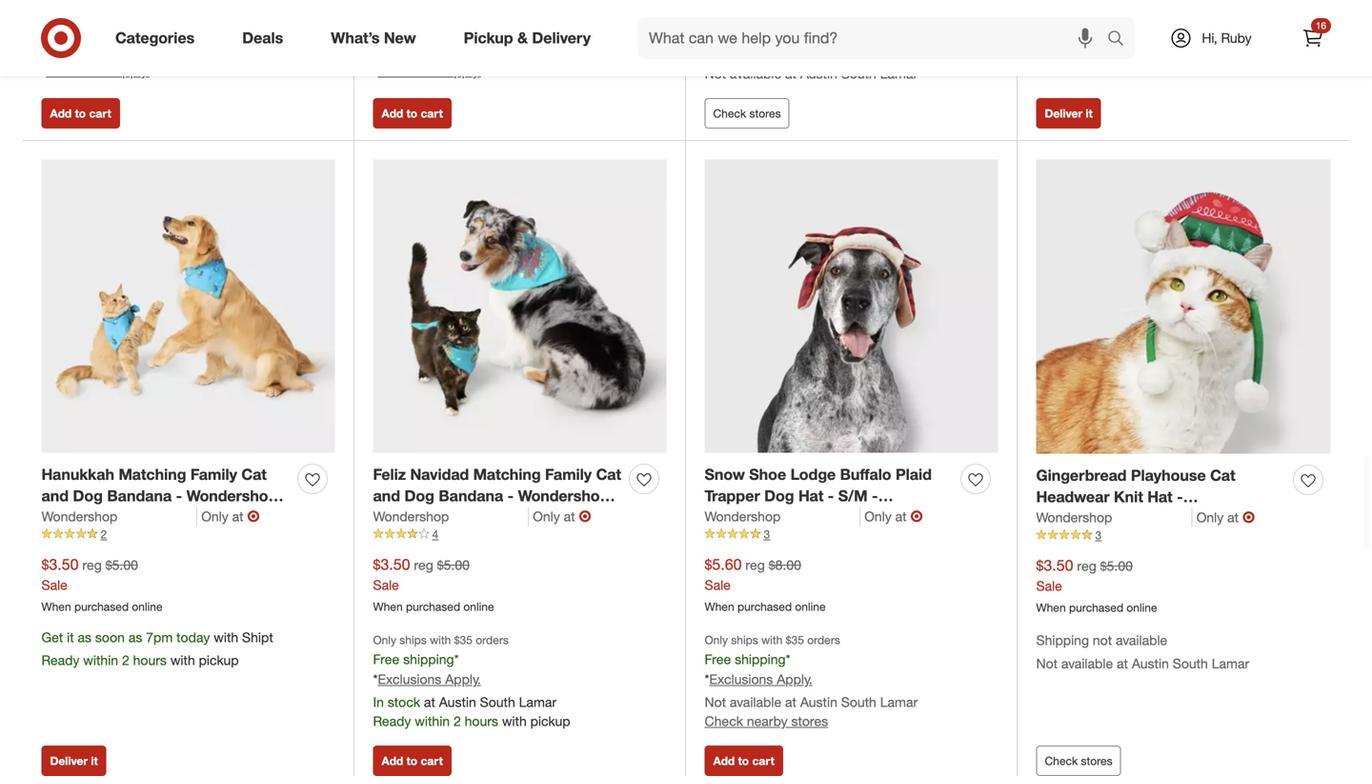 Task type: locate. For each thing, give the bounding box(es) containing it.
wondershop™ up teal at the left bottom of page
[[518, 487, 618, 506]]

apply. for only ships with $35 orders free shipping * * exclusions apply.
[[114, 62, 149, 79]]

ships for only ships with $35 orders free shipping * * exclusions apply. in stock at  austin south lamar ready within 2 hours with pickup
[[400, 633, 427, 648]]

2 horizontal spatial cat
[[1211, 466, 1236, 485]]

only at ¬ down s/m
[[865, 508, 923, 526]]

add to cart down stock
[[382, 754, 443, 769]]

wondershop link down knit
[[1037, 509, 1193, 528]]

1 horizontal spatial deliver it
[[1045, 106, 1093, 120]]

0 horizontal spatial get
[[41, 630, 63, 646]]

0 horizontal spatial cat
[[242, 466, 267, 484]]

wondershop down headwear
[[1037, 510, 1113, 526]]

0 horizontal spatial one
[[99, 509, 129, 528]]

and down hanukkah
[[41, 487, 69, 506]]

0 horizontal spatial $5.00
[[106, 557, 138, 574]]

exclusions for only ships with $35 orders free shipping * * exclusions apply.
[[46, 62, 110, 79]]

1 dog from the left
[[73, 487, 103, 506]]

cart down only ships with $35 orders free shipping * * exclusions apply.
[[89, 106, 111, 120]]

1 horizontal spatial dog
[[405, 487, 435, 506]]

1 horizontal spatial matching
[[473, 466, 541, 484]]

online for hanukkah matching family cat and dog bandana - wondershop™ - blue - one size fits most
[[132, 600, 163, 614]]

add down new at the top left of the page
[[382, 106, 403, 120]]

categories link
[[99, 17, 219, 59]]

1 horizontal spatial 2
[[122, 652, 129, 669]]

orders inside only ships with $35 orders free shipping * * exclusions apply. in stock at  austin south lamar ready within 2 hours with pickup
[[476, 633, 509, 648]]

0 vertical spatial get
[[1037, 41, 1058, 57]]

within inside get it as soon as 7pm today with shipt ready within 2 hours with pickup
[[83, 652, 118, 669]]

apply. inside only ships with $35 orders free shipping * * exclusions apply. in stock at  austin south lamar ready within 2 hours with pickup
[[445, 671, 481, 688]]

hours inside get it as soon as 7pm today with shipt ready within 2 hours with pickup
[[133, 652, 167, 669]]

deliver it
[[1045, 106, 1093, 120], [50, 754, 98, 769]]

blue right teal at the left bottom of page
[[547, 509, 580, 528]]

ships for only ships with $35 orders free shipping * * exclusions apply. not available at austin south lamar check nearby stores
[[731, 633, 759, 648]]

cat inside gingerbread playhouse cat headwear knit hat - wondershop™
[[1211, 466, 1236, 485]]

1 and from the left
[[41, 487, 69, 506]]

at inside only ships with $35 orders free shipping * * exclusions apply. in stock at  austin south lamar ready within 2 hours with pickup
[[424, 694, 436, 711]]

0 horizontal spatial blue
[[52, 509, 84, 528]]

1 horizontal spatial shipt
[[1237, 41, 1269, 57]]

and down the feliz
[[373, 487, 400, 506]]

shipt inside get it as soon as 7pm today with shipt ready within 2 hours with pickup
[[242, 630, 273, 646]]

hat down lodge
[[799, 487, 824, 506]]

and
[[41, 487, 69, 506], [373, 487, 400, 506]]

wondershop™ down the trapper
[[705, 509, 805, 528]]

1 horizontal spatial 3
[[1096, 529, 1102, 543]]

pickup inside only ships with $35 orders free shipping * * exclusions apply. in stock at  austin south lamar ready within 2 hours with pickup
[[531, 713, 571, 730]]

reg down 4
[[414, 557, 434, 574]]

not
[[705, 65, 726, 82], [1037, 656, 1058, 673], [705, 694, 726, 711]]

$35 inside only ships with $35 orders free shipping * * exclusions apply. not available at austin south lamar check nearby stores
[[786, 633, 804, 648]]

shoe
[[750, 466, 787, 484]]

$5.00 down 2 link
[[106, 557, 138, 574]]

free inside only ships with $35 orders free shipping * * exclusions apply.
[[41, 43, 68, 59]]

wondershop link down the shoe
[[705, 508, 861, 527]]

1 horizontal spatial deliver
[[1045, 106, 1083, 120]]

1 vertical spatial 7pm
[[146, 630, 173, 646]]

when inside $5.60 reg $8.00 sale when purchased online
[[705, 600, 735, 614]]

$5.00
[[106, 557, 138, 574], [437, 557, 470, 574], [1101, 558, 1133, 575]]

ships for only ships with $35 orders free shipping * * exclusions apply.
[[68, 24, 95, 39]]

1 horizontal spatial soon
[[1090, 41, 1120, 57]]

0 horizontal spatial and
[[41, 487, 69, 506]]

dog inside feliz navidad matching family cat and dog bandana - wondershop™ with dia pacheco - teal blue - one size fits most
[[405, 487, 435, 506]]

0 horizontal spatial shipt
[[242, 630, 273, 646]]

wondershop™ up 2 link
[[186, 487, 286, 506]]

1 horizontal spatial family
[[545, 466, 592, 484]]

0 vertical spatial fits
[[167, 509, 194, 528]]

blue
[[52, 509, 84, 528], [547, 509, 580, 528]]

blue inside hanukkah matching family cat and dog bandana - wondershop™ - blue - one size fits most
[[52, 509, 84, 528]]

get for get it as soon as 7pm today with shipt ready within 2 hours with pickup
[[41, 630, 63, 646]]

1 horizontal spatial when purchased online
[[1037, 11, 1158, 25]]

3 down headwear
[[1096, 529, 1102, 543]]

0 vertical spatial 7pm
[[1141, 41, 1168, 57]]

search button
[[1099, 17, 1145, 63]]

1 horizontal spatial $3.50
[[373, 556, 410, 575]]

bandana up 2 link
[[107, 487, 172, 506]]

deals
[[242, 29, 283, 47]]

only at ¬ for lodge
[[865, 508, 923, 526]]

shipping for only ships with $35 orders free shipping * * exclusions apply.
[[72, 43, 123, 59]]

1 vertical spatial check stores button
[[1037, 746, 1122, 777]]

ships left categories
[[68, 24, 95, 39]]

1 vertical spatial most
[[472, 531, 509, 549]]

purchased
[[738, 10, 792, 24], [1070, 11, 1124, 25], [74, 600, 129, 614], [406, 600, 461, 614], [738, 600, 792, 614], [1070, 601, 1124, 615]]

ships inside only ships with $35 orders free shipping * * exclusions apply. in stock at  austin south lamar ready within 2 hours with pickup
[[400, 633, 427, 648]]

$3.50 reg $5.00 sale when purchased online down 4
[[373, 556, 494, 614]]

sale inside $5.60 reg $8.00 sale when purchased online
[[705, 577, 731, 594]]

shipt
[[1237, 41, 1269, 57], [242, 630, 273, 646]]

wondershop
[[41, 509, 118, 525], [373, 509, 449, 525], [705, 509, 781, 525], [1037, 510, 1113, 526]]

austin inside only ships with $35 orders free shipping * * exclusions apply. in stock at  austin south lamar ready within 2 hours with pickup
[[439, 694, 476, 711]]

add down the check nearby stores button at the bottom right of page
[[714, 754, 735, 769]]

when purchased online
[[705, 10, 826, 24], [1037, 11, 1158, 25]]

most inside feliz navidad matching family cat and dog bandana - wondershop™ with dia pacheco - teal blue - one size fits most
[[472, 531, 509, 549]]

to down only ships with $35 orders free shipping * exclusions apply.
[[407, 106, 418, 120]]

add to cart button down only ships with $35 orders free shipping * exclusions apply.
[[373, 98, 452, 129]]

wondershop for -
[[41, 509, 118, 525]]

feliz
[[373, 466, 406, 484]]

purchased for snow shoe lodge buffalo plaid trapper dog hat - s/m - wondershop™
[[738, 600, 792, 614]]

wondershop up 4
[[373, 509, 449, 525]]

ships down $5.60 reg $8.00 sale when purchased online
[[731, 633, 759, 648]]

exclusions inside only ships with $35 orders free shipping * * exclusions apply. not available at austin south lamar check nearby stores
[[710, 671, 773, 688]]

get
[[1037, 41, 1058, 57], [41, 630, 63, 646]]

cart down only ships with $35 orders free shipping * exclusions apply.
[[421, 106, 443, 120]]

0 vertical spatial size
[[133, 509, 163, 528]]

deliver it button
[[1037, 98, 1102, 129], [41, 746, 106, 777]]

gingerbread playhouse cat headwear knit hat - wondershop™
[[1037, 466, 1236, 529]]

add for add to cart button below the check nearby stores button at the bottom right of page
[[714, 754, 735, 769]]

exclusions inside only ships with $35 orders free shipping * * exclusions apply. in stock at  austin south lamar ready within 2 hours with pickup
[[378, 671, 442, 688]]

1 vertical spatial check
[[705, 713, 744, 730]]

bandana up the pacheco on the bottom of page
[[439, 487, 504, 506]]

dog up the dia at the left bottom of page
[[405, 487, 435, 506]]

as
[[1073, 41, 1087, 57], [1124, 41, 1138, 57], [78, 630, 92, 646], [129, 630, 142, 646]]

wondershop™ down headwear
[[1037, 510, 1137, 529]]

0 horizontal spatial shipping not available not available at austin south lamar
[[705, 41, 918, 82]]

exclusions up the check nearby stores button at the bottom right of page
[[710, 671, 773, 688]]

stores for the topmost check stores button
[[750, 106, 781, 120]]

2 horizontal spatial 2
[[454, 713, 461, 730]]

today for get it as soon as 7pm today with shipt
[[1172, 41, 1205, 57]]

size inside hanukkah matching family cat and dog bandana - wondershop™ - blue - one size fits most
[[133, 509, 163, 528]]

0 vertical spatial most
[[198, 509, 235, 528]]

within
[[83, 652, 118, 669], [415, 713, 450, 730]]

dia
[[408, 509, 432, 528]]

$3.50 down the dia at the left bottom of page
[[373, 556, 410, 575]]

exclusions inside only ships with $35 orders free shipping * * exclusions apply.
[[46, 62, 110, 79]]

ready
[[41, 652, 79, 669], [373, 713, 411, 730]]

wondershop down hanukkah
[[41, 509, 118, 525]]

dog
[[73, 487, 103, 506], [405, 487, 435, 506], [765, 487, 795, 506]]

2 bandana from the left
[[439, 487, 504, 506]]

0 horizontal spatial $3.50 reg $5.00 sale when purchased online
[[41, 556, 163, 614]]

add to cart button down the check nearby stores button at the bottom right of page
[[705, 746, 783, 777]]

most
[[198, 509, 235, 528], [472, 531, 509, 549]]

get it as soon as 7pm today with shipt ready within 2 hours with pickup
[[41, 630, 273, 669]]

1 blue from the left
[[52, 509, 84, 528]]

0 vertical spatial ready
[[41, 652, 79, 669]]

$3.50 reg $5.00 sale when purchased online for pacheco
[[373, 556, 494, 614]]

exclusions
[[46, 62, 110, 79], [378, 62, 442, 79], [378, 671, 442, 688], [710, 671, 773, 688]]

soon inside get it as soon as 7pm today with shipt ready within 2 hours with pickup
[[95, 630, 125, 646]]

0 horizontal spatial hours
[[133, 652, 167, 669]]

stores
[[750, 106, 781, 120], [792, 713, 829, 730], [1081, 754, 1113, 769]]

1 horizontal spatial size
[[407, 531, 437, 549]]

orders
[[144, 24, 177, 39], [476, 24, 509, 39], [476, 633, 509, 648], [808, 633, 841, 648]]

cart for add to cart button below only ships with $35 orders free shipping * * exclusions apply.
[[89, 106, 111, 120]]

south
[[842, 65, 877, 82], [1173, 656, 1209, 673], [480, 694, 515, 711], [842, 694, 877, 711]]

exclusions down categories link
[[46, 62, 110, 79]]

16 link
[[1293, 17, 1335, 59]]

reg for wondershop™
[[746, 557, 765, 574]]

$5.00 down 4
[[437, 557, 470, 574]]

one
[[99, 509, 129, 528], [373, 531, 403, 549]]

when
[[705, 10, 735, 24], [1037, 11, 1066, 25], [41, 600, 71, 614], [373, 600, 403, 614], [705, 600, 735, 614], [1037, 601, 1066, 615]]

check stores button
[[705, 98, 790, 129], [1037, 746, 1122, 777]]

free inside only ships with $35 orders free shipping * exclusions apply.
[[373, 43, 400, 59]]

1 horizontal spatial check stores
[[1045, 754, 1113, 769]]

1 vertical spatial shipt
[[242, 630, 273, 646]]

austin
[[801, 65, 838, 82], [1132, 656, 1170, 673], [439, 694, 476, 711], [801, 694, 838, 711]]

cart for add to cart button below only ships with $35 orders free shipping * exclusions apply.
[[421, 106, 443, 120]]

add for add to cart button under stock
[[382, 754, 403, 769]]

hat down playhouse
[[1148, 488, 1173, 507]]

check nearby stores button
[[705, 712, 829, 732]]

one left 4
[[373, 531, 403, 549]]

$3.50 down headwear
[[1037, 557, 1074, 575]]

0 horizontal spatial soon
[[95, 630, 125, 646]]

bandana inside hanukkah matching family cat and dog bandana - wondershop™ - blue - one size fits most
[[107, 487, 172, 506]]

gingerbread
[[1037, 466, 1127, 485]]

ships up stock
[[400, 633, 427, 648]]

when purchased online for as
[[1037, 11, 1158, 25]]

purchased for gingerbread playhouse cat headwear knit hat - wondershop™
[[1070, 601, 1124, 615]]

in
[[373, 694, 384, 711]]

feliz navidad matching family cat and dog bandana - wondershop™ with dia pacheco - teal blue - one size fits most image
[[373, 160, 667, 453], [373, 160, 667, 453]]

0 horizontal spatial check stores
[[714, 106, 781, 120]]

ships inside only ships with $35 orders free shipping * * exclusions apply.
[[68, 24, 95, 39]]

to for add to cart button below only ships with $35 orders free shipping * exclusions apply.
[[407, 106, 418, 120]]

0 horizontal spatial deliver it
[[50, 754, 98, 769]]

to down stock
[[407, 754, 418, 769]]

$35 for only ships with $35 orders free shipping * * exclusions apply.
[[123, 24, 141, 39]]

only
[[41, 24, 65, 39], [373, 24, 397, 39], [201, 509, 229, 525], [533, 509, 560, 525], [865, 509, 892, 525], [1197, 510, 1224, 526], [373, 633, 397, 648], [705, 633, 728, 648]]

2 dog from the left
[[405, 487, 435, 506]]

wondershop down the trapper
[[705, 509, 781, 525]]

1 bandana from the left
[[107, 487, 172, 506]]

when for feliz navidad matching family cat and dog bandana - wondershop™ with dia pacheco - teal blue - one size fits most
[[373, 600, 403, 614]]

wondershop link up 4
[[373, 508, 529, 527]]

buffalo
[[840, 466, 892, 484]]

2 blue from the left
[[547, 509, 580, 528]]

wondershop for dia
[[373, 509, 449, 525]]

7pm inside get it as soon as 7pm today with shipt ready within 2 hours with pickup
[[146, 630, 173, 646]]

only at ¬ up the 4 link
[[533, 508, 592, 526]]

orders inside only ships with $35 orders free shipping * * exclusions apply. not available at austin south lamar check nearby stores
[[808, 633, 841, 648]]

shipping for only ships with $35 orders free shipping * exclusions apply.
[[403, 43, 454, 59]]

family up 2 link
[[191, 466, 237, 484]]

delivery
[[532, 29, 591, 47]]

ships inside only ships with $35 orders free shipping * exclusions apply.
[[400, 24, 427, 39]]

ships inside only ships with $35 orders free shipping * * exclusions apply. not available at austin south lamar check nearby stores
[[731, 633, 759, 648]]

$3.50 down hanukkah
[[41, 556, 79, 575]]

add to cart button
[[41, 98, 120, 129], [373, 98, 452, 129], [373, 746, 452, 777], [705, 746, 783, 777]]

dog down hanukkah
[[73, 487, 103, 506]]

1 horizontal spatial $3.50 reg $5.00 sale when purchased online
[[373, 556, 494, 614]]

0 horizontal spatial 3 link
[[705, 527, 999, 543]]

1 matching from the left
[[119, 466, 186, 484]]

0 horizontal spatial fits
[[167, 509, 194, 528]]

0 horizontal spatial 7pm
[[146, 630, 173, 646]]

hat inside gingerbread playhouse cat headwear knit hat - wondershop™
[[1148, 488, 1173, 507]]

add to cart for add to cart button below the check nearby stores button at the bottom right of page
[[714, 754, 775, 769]]

add to cart down the check nearby stores button at the bottom right of page
[[714, 754, 775, 769]]

3 link for hat
[[705, 527, 999, 543]]

shipping inside only ships with $35 orders free shipping * * exclusions apply. not available at austin south lamar check nearby stores
[[735, 652, 786, 668]]

$5.00 for one
[[106, 557, 138, 574]]

reg inside $5.60 reg $8.00 sale when purchased online
[[746, 557, 765, 574]]

1 horizontal spatial hours
[[465, 713, 498, 730]]

2
[[101, 528, 107, 542], [122, 652, 129, 669], [454, 713, 461, 730]]

family up the 4 link
[[545, 466, 592, 484]]

1 vertical spatial deliver
[[50, 754, 88, 769]]

$3.50 reg $5.00 sale when purchased online
[[41, 556, 163, 614], [373, 556, 494, 614], [1037, 557, 1158, 615]]

3 dog from the left
[[765, 487, 795, 506]]

only ships with $35 orders free shipping * exclusions apply.
[[373, 24, 509, 79]]

apply. inside only ships with $35 orders free shipping * * exclusions apply. not available at austin south lamar check nearby stores
[[777, 671, 813, 688]]

blue down hanukkah
[[52, 509, 84, 528]]

dog inside hanukkah matching family cat and dog bandana - wondershop™ - blue - one size fits most
[[73, 487, 103, 506]]

1 vertical spatial hours
[[465, 713, 498, 730]]

reg
[[82, 557, 102, 574], [414, 557, 434, 574], [746, 557, 765, 574], [1078, 558, 1097, 575]]

fits inside feliz navidad matching family cat and dog bandana - wondershop™ with dia pacheco - teal blue - one size fits most
[[442, 531, 468, 549]]

1 horizontal spatial within
[[415, 713, 450, 730]]

hanukkah matching family cat and dog bandana - wondershop™ - blue - one size fits most link
[[41, 464, 290, 528]]

1 vertical spatial one
[[373, 531, 403, 549]]

at inside only ships with $35 orders free shipping * * exclusions apply. not available at austin south lamar check nearby stores
[[786, 694, 797, 711]]

orders for only ships with $35 orders free shipping * * exclusions apply. in stock at  austin south lamar ready within 2 hours with pickup
[[476, 633, 509, 648]]

matching inside hanukkah matching family cat and dog bandana - wondershop™ - blue - one size fits most
[[119, 466, 186, 484]]

1 horizontal spatial most
[[472, 531, 509, 549]]

$35 inside only ships with $35 orders free shipping * exclusions apply.
[[454, 24, 473, 39]]

1 horizontal spatial get
[[1037, 41, 1058, 57]]

$35 inside only ships with $35 orders free shipping * * exclusions apply.
[[123, 24, 141, 39]]

plaid
[[896, 466, 932, 484]]

1 horizontal spatial deliver it button
[[1037, 98, 1102, 129]]

2 family from the left
[[545, 466, 592, 484]]

0 vertical spatial today
[[1172, 41, 1205, 57]]

sale
[[41, 577, 68, 594], [373, 577, 399, 594], [705, 577, 731, 594], [1037, 578, 1063, 595]]

exclusions apply. link up stock
[[378, 671, 481, 688]]

1 vertical spatial ready
[[373, 713, 411, 730]]

only at ¬
[[201, 508, 260, 526], [533, 508, 592, 526], [865, 508, 923, 526], [1197, 509, 1256, 527]]

one down hanukkah
[[99, 509, 129, 528]]

add down only ships with $35 orders free shipping * * exclusions apply.
[[50, 106, 72, 120]]

family
[[191, 466, 237, 484], [545, 466, 592, 484]]

free inside only ships with $35 orders free shipping * * exclusions apply. not available at austin south lamar check nearby stores
[[705, 652, 731, 668]]

to down the check nearby stores button at the bottom right of page
[[738, 754, 749, 769]]

to for add to cart button under stock
[[407, 754, 418, 769]]

1 horizontal spatial $5.00
[[437, 557, 470, 574]]

$35 for only ships with $35 orders free shipping * exclusions apply.
[[454, 24, 473, 39]]

check
[[714, 106, 747, 120], [705, 713, 744, 730], [1045, 754, 1078, 769]]

$3.50 reg $5.00 sale when purchased online down headwear
[[1037, 557, 1158, 615]]

¬ for snow shoe lodge buffalo plaid trapper dog hat - s/m - wondershop™
[[911, 508, 923, 526]]

0 horizontal spatial $3.50
[[41, 556, 79, 575]]

with
[[98, 24, 119, 39], [430, 24, 451, 39], [1209, 41, 1234, 57], [373, 509, 404, 528], [214, 630, 238, 646], [430, 633, 451, 648], [762, 633, 783, 648], [170, 652, 195, 669], [502, 713, 527, 730]]

1 vertical spatial get
[[41, 630, 63, 646]]

$5.00 down knit
[[1101, 558, 1133, 575]]

new
[[384, 29, 416, 47]]

online inside $5.60 reg $8.00 sale when purchased online
[[795, 600, 826, 614]]

what's new link
[[315, 17, 440, 59]]

exclusions apply. link down new at the top left of the page
[[378, 62, 481, 79]]

add for add to cart button below only ships with $35 orders free shipping * * exclusions apply.
[[50, 106, 72, 120]]

only ships with $35 orders free shipping * * exclusions apply. in stock at  austin south lamar ready within 2 hours with pickup
[[373, 633, 571, 730]]

¬
[[247, 508, 260, 526], [579, 508, 592, 526], [911, 508, 923, 526], [1243, 509, 1256, 527]]

size
[[133, 509, 163, 528], [407, 531, 437, 549]]

exclusions up stock
[[378, 671, 442, 688]]

exclusions for only ships with $35 orders free shipping * * exclusions apply. in stock at  austin south lamar ready within 2 hours with pickup
[[378, 671, 442, 688]]

7pm
[[1141, 41, 1168, 57], [146, 630, 173, 646]]

check for bottom check stores button
[[1045, 754, 1078, 769]]

sale for -
[[41, 577, 68, 594]]

orders inside only ships with $35 orders free shipping * exclusions apply.
[[476, 24, 509, 39]]

only at ¬ down playhouse
[[1197, 509, 1256, 527]]

size inside feliz navidad matching family cat and dog bandana - wondershop™ with dia pacheco - teal blue - one size fits most
[[407, 531, 437, 549]]

today inside get it as soon as 7pm today with shipt ready within 2 hours with pickup
[[176, 630, 210, 646]]

$3.50 for blue
[[41, 556, 79, 575]]

0 horizontal spatial matching
[[119, 466, 186, 484]]

wondershop™
[[186, 487, 286, 506], [518, 487, 618, 506], [705, 509, 805, 528], [1037, 510, 1137, 529]]

1 vertical spatial deliver it button
[[41, 746, 106, 777]]

2 inside get it as soon as 7pm today with shipt ready within 2 hours with pickup
[[122, 652, 129, 669]]

0 horizontal spatial 2
[[101, 528, 107, 542]]

0 vertical spatial check stores
[[714, 106, 781, 120]]

dog down the shoe
[[765, 487, 795, 506]]

0 vertical spatial soon
[[1090, 41, 1120, 57]]

0 horizontal spatial today
[[176, 630, 210, 646]]

1 family from the left
[[191, 466, 237, 484]]

0 horizontal spatial bandana
[[107, 487, 172, 506]]

snow shoe lodge buffalo plaid trapper dog hat - s/m - wondershop™
[[705, 466, 932, 528]]

¬ for gingerbread playhouse cat headwear knit hat - wondershop™
[[1243, 509, 1256, 527]]

dog for and
[[405, 487, 435, 506]]

1 horizontal spatial bandana
[[439, 487, 504, 506]]

get inside get it as soon as 7pm today with shipt ready within 2 hours with pickup
[[41, 630, 63, 646]]

it inside get it as soon as 7pm today with shipt ready within 2 hours with pickup
[[67, 630, 74, 646]]

shipping inside only ships with $35 orders free shipping * * exclusions apply.
[[72, 43, 123, 59]]

1 horizontal spatial not
[[1093, 632, 1113, 649]]

0 horizontal spatial when purchased online
[[705, 10, 826, 24]]

shipping for only ships with $35 orders free shipping * * exclusions apply. not available at austin south lamar check nearby stores
[[735, 652, 786, 668]]

exclusions down new at the top left of the page
[[378, 62, 442, 79]]

bandana
[[107, 487, 172, 506], [439, 487, 504, 506]]

wondershop link down hanukkah
[[41, 508, 198, 527]]

hanukkah matching family cat and dog bandana - wondershop™ - blue - one size fits most image
[[41, 160, 335, 453], [41, 160, 335, 453]]

add to cart
[[50, 106, 111, 120], [382, 106, 443, 120], [382, 754, 443, 769], [714, 754, 775, 769]]

dog inside 'snow shoe lodge buffalo plaid trapper dog hat - s/m - wondershop™'
[[765, 487, 795, 506]]

1 horizontal spatial shipping not available not available at austin south lamar
[[1037, 632, 1250, 673]]

2 vertical spatial check
[[1045, 754, 1078, 769]]

one inside feliz navidad matching family cat and dog bandana - wondershop™ with dia pacheco - teal blue - one size fits most
[[373, 531, 403, 549]]

$3.50
[[41, 556, 79, 575], [373, 556, 410, 575], [1037, 557, 1074, 575]]

0 horizontal spatial size
[[133, 509, 163, 528]]

1 vertical spatial not
[[1093, 632, 1113, 649]]

add to cart for add to cart button below only ships with $35 orders free shipping * * exclusions apply.
[[50, 106, 111, 120]]

exclusions apply. link down categories
[[46, 62, 149, 79]]

only inside only ships with $35 orders free shipping * exclusions apply.
[[373, 24, 397, 39]]

matching
[[119, 466, 186, 484], [473, 466, 541, 484]]

7pm for get it as soon as 7pm today with shipt
[[1141, 41, 1168, 57]]

add down stock
[[382, 754, 403, 769]]

1 vertical spatial within
[[415, 713, 450, 730]]

soon for get it as soon as 7pm today with shipt ready within 2 hours with pickup
[[95, 630, 125, 646]]

3 up $8.00
[[764, 528, 770, 542]]

0 vertical spatial check
[[714, 106, 747, 120]]

blue inside feliz navidad matching family cat and dog bandana - wondershop™ with dia pacheco - teal blue - one size fits most
[[547, 509, 580, 528]]

not
[[762, 41, 781, 58], [1093, 632, 1113, 649]]

2 horizontal spatial dog
[[765, 487, 795, 506]]

ships
[[68, 24, 95, 39], [400, 24, 427, 39], [400, 633, 427, 648], [731, 633, 759, 648]]

0 vertical spatial 2
[[101, 528, 107, 542]]

purchased inside $5.60 reg $8.00 sale when purchased online
[[738, 600, 792, 614]]

shipping inside only ships with $35 orders free shipping * * exclusions apply. in stock at  austin south lamar ready within 2 hours with pickup
[[403, 652, 454, 668]]

cart down the check nearby stores button at the bottom right of page
[[753, 754, 775, 769]]

shipping not available not available at austin south lamar
[[705, 41, 918, 82], [1037, 632, 1250, 673]]

feliz navidad matching family cat and dog bandana - wondershop™ with dia pacheco - teal blue - one size fits most
[[373, 466, 622, 549]]

1 vertical spatial 2
[[122, 652, 129, 669]]

-
[[176, 487, 182, 506], [508, 487, 514, 506], [828, 487, 834, 506], [872, 487, 879, 506], [1177, 488, 1184, 507], [41, 509, 48, 528], [89, 509, 95, 528], [504, 509, 510, 528], [584, 509, 590, 528]]

cart down only ships with $35 orders free shipping * * exclusions apply. in stock at  austin south lamar ready within 2 hours with pickup
[[421, 754, 443, 769]]

1 vertical spatial size
[[407, 531, 437, 549]]

pickup
[[199, 652, 239, 669], [531, 713, 571, 730]]

shipping inside only ships with $35 orders free shipping * exclusions apply.
[[403, 43, 454, 59]]

matching up 2 link
[[119, 466, 186, 484]]

reg down hanukkah
[[82, 557, 102, 574]]

2 vertical spatial stores
[[1081, 754, 1113, 769]]

what's new
[[331, 29, 416, 47]]

$35 inside only ships with $35 orders free shipping * * exclusions apply. in stock at  austin south lamar ready within 2 hours with pickup
[[454, 633, 473, 648]]

1 vertical spatial deliver it
[[50, 754, 98, 769]]

reg left $8.00
[[746, 557, 765, 574]]

cat inside feliz navidad matching family cat and dog bandana - wondershop™ with dia pacheco - teal blue - one size fits most
[[596, 466, 622, 484]]

ships right what's
[[400, 24, 427, 39]]

$3.50 reg $5.00 sale when purchased online for one
[[41, 556, 163, 614]]

free inside only ships with $35 orders free shipping * * exclusions apply. in stock at  austin south lamar ready within 2 hours with pickup
[[373, 652, 400, 668]]

with inside only ships with $35 orders free shipping * * exclusions apply. not available at austin south lamar check nearby stores
[[762, 633, 783, 648]]

3 link down playhouse
[[1037, 528, 1331, 544]]

3 for $5.60
[[764, 528, 770, 542]]

3 link
[[705, 527, 999, 543], [1037, 528, 1331, 544]]

1 vertical spatial pickup
[[531, 713, 571, 730]]

when for snow shoe lodge buffalo plaid trapper dog hat - s/m - wondershop™
[[705, 600, 735, 614]]

0 horizontal spatial family
[[191, 466, 237, 484]]

fits inside hanukkah matching family cat and dog bandana - wondershop™ - blue - one size fits most
[[167, 509, 194, 528]]

snow shoe lodge buffalo plaid trapper dog hat - s/m - wondershop™ image
[[705, 160, 999, 453], [705, 160, 999, 453]]

ruby
[[1222, 30, 1252, 46]]

2 matching from the left
[[473, 466, 541, 484]]

hours inside only ships with $35 orders free shipping * * exclusions apply. in stock at  austin south lamar ready within 2 hours with pickup
[[465, 713, 498, 730]]

3 link down s/m
[[705, 527, 999, 543]]

gingerbread playhouse cat headwear knit hat - wondershop™ image
[[1037, 160, 1331, 454], [1037, 160, 1331, 454]]

0 vertical spatial shipping
[[705, 41, 758, 58]]

0 horizontal spatial stores
[[750, 106, 781, 120]]

stores for bottom check stores button
[[1081, 754, 1113, 769]]

$3.50 reg $5.00 sale when purchased online up get it as soon as 7pm today with shipt ready within 2 hours with pickup
[[41, 556, 163, 614]]

0 horizontal spatial 3
[[764, 528, 770, 542]]

wondershop link
[[41, 508, 198, 527], [373, 508, 529, 527], [705, 508, 861, 527], [1037, 509, 1193, 528]]

0 vertical spatial one
[[99, 509, 129, 528]]

south inside only ships with $35 orders free shipping * * exclusions apply. not available at austin south lamar check nearby stores
[[842, 694, 877, 711]]

to for add to cart button below the check nearby stores button at the bottom right of page
[[738, 754, 749, 769]]

apply. inside only ships with $35 orders free shipping * * exclusions apply.
[[114, 62, 149, 79]]

0 vertical spatial shipt
[[1237, 41, 1269, 57]]

it
[[1062, 41, 1069, 57], [1086, 106, 1093, 120], [67, 630, 74, 646], [91, 754, 98, 769]]

2 and from the left
[[373, 487, 400, 506]]

0 horizontal spatial dog
[[73, 487, 103, 506]]

shipt for get it as soon as 7pm today with shipt
[[1237, 41, 1269, 57]]

0 vertical spatial deliver it
[[1045, 106, 1093, 120]]

1 horizontal spatial 7pm
[[1141, 41, 1168, 57]]

1 vertical spatial today
[[176, 630, 210, 646]]

matching up teal at the left bottom of page
[[473, 466, 541, 484]]

to down only ships with $35 orders free shipping * * exclusions apply.
[[75, 106, 86, 120]]

free for only ships with $35 orders free shipping * exclusions apply.
[[373, 43, 400, 59]]

add to cart down only ships with $35 orders free shipping * * exclusions apply.
[[50, 106, 111, 120]]

lamar
[[881, 65, 918, 82], [1212, 656, 1250, 673], [519, 694, 557, 711], [881, 694, 918, 711]]

0 horizontal spatial pickup
[[199, 652, 239, 669]]

available
[[785, 41, 836, 58], [730, 65, 782, 82], [1116, 632, 1168, 649], [1062, 656, 1114, 673], [730, 694, 782, 711]]

3 link for wondershop™
[[1037, 528, 1331, 544]]

0 horizontal spatial hat
[[799, 487, 824, 506]]

0 vertical spatial deliver it button
[[1037, 98, 1102, 129]]

only at ¬ up 2 link
[[201, 508, 260, 526]]

0 horizontal spatial ready
[[41, 652, 79, 669]]

add to cart down only ships with $35 orders free shipping * exclusions apply.
[[382, 106, 443, 120]]

purchased for hanukkah matching family cat and dog bandana - wondershop™ - blue - one size fits most
[[74, 600, 129, 614]]

when for gingerbread playhouse cat headwear knit hat - wondershop™
[[1037, 601, 1066, 615]]



Task type: describe. For each thing, give the bounding box(es) containing it.
only ships with $35 orders free shipping * * exclusions apply. not available at austin south lamar check nearby stores
[[705, 633, 918, 730]]

snow shoe lodge buffalo plaid trapper dog hat - s/m - wondershop™ link
[[705, 464, 954, 528]]

4 link
[[373, 527, 667, 543]]

2 inside only ships with $35 orders free shipping * * exclusions apply. in stock at  austin south lamar ready within 2 hours with pickup
[[454, 713, 461, 730]]

only ships with $35 orders free shipping * * exclusions apply.
[[41, 24, 177, 79]]

feliz navidad matching family cat and dog bandana - wondershop™ with dia pacheco - teal blue - one size fits most link
[[373, 464, 622, 549]]

2 horizontal spatial $5.00
[[1101, 558, 1133, 575]]

reg down headwear
[[1078, 558, 1097, 575]]

wondershop for wondershop™
[[705, 509, 781, 525]]

with inside feliz navidad matching family cat and dog bandana - wondershop™ with dia pacheco - teal blue - one size fits most
[[373, 509, 404, 528]]

orders for only ships with $35 orders free shipping * * exclusions apply. not available at austin south lamar check nearby stores
[[808, 633, 841, 648]]

nearby
[[747, 713, 788, 730]]

exclusions apply. link up the nearby
[[710, 671, 813, 688]]

¬ for hanukkah matching family cat and dog bandana - wondershop™ - blue - one size fits most
[[247, 508, 260, 526]]

trapper
[[705, 487, 760, 506]]

cat inside hanukkah matching family cat and dog bandana - wondershop™ - blue - one size fits most
[[242, 466, 267, 484]]

0 horizontal spatial deliver it button
[[41, 746, 106, 777]]

online for snow shoe lodge buffalo plaid trapper dog hat - s/m - wondershop™
[[795, 600, 826, 614]]

ready inside get it as soon as 7pm today with shipt ready within 2 hours with pickup
[[41, 652, 79, 669]]

shipt for get it as soon as 7pm today with shipt ready within 2 hours with pickup
[[242, 630, 273, 646]]

one inside hanukkah matching family cat and dog bandana - wondershop™ - blue - one size fits most
[[99, 509, 129, 528]]

pickup
[[464, 29, 513, 47]]

pacheco
[[436, 509, 499, 528]]

purchased for feliz navidad matching family cat and dog bandana - wondershop™ with dia pacheco - teal blue - one size fits most
[[406, 600, 461, 614]]

online for gingerbread playhouse cat headwear knit hat - wondershop™
[[1127, 601, 1158, 615]]

headwear
[[1037, 488, 1110, 507]]

exclusions inside only ships with $35 orders free shipping * exclusions apply.
[[378, 62, 442, 79]]

1 vertical spatial not
[[1037, 656, 1058, 673]]

1 vertical spatial shipping not available not available at austin south lamar
[[1037, 632, 1250, 673]]

cart for add to cart button below the check nearby stores button at the bottom right of page
[[753, 754, 775, 769]]

matching inside feliz navidad matching family cat and dog bandana - wondershop™ with dia pacheco - teal blue - one size fits most
[[473, 466, 541, 484]]

check for the topmost check stores button
[[714, 106, 747, 120]]

$35 for only ships with $35 orders free shipping * * exclusions apply. in stock at  austin south lamar ready within 2 hours with pickup
[[454, 633, 473, 648]]

reg for dia
[[414, 557, 434, 574]]

$5.00 for pacheco
[[437, 557, 470, 574]]

snow
[[705, 466, 745, 484]]

get it as soon as 7pm today with shipt
[[1037, 41, 1269, 57]]

s/m
[[839, 487, 868, 506]]

deals link
[[226, 17, 307, 59]]

reg for -
[[82, 557, 102, 574]]

2 link
[[41, 527, 335, 543]]

stock
[[388, 694, 420, 711]]

wondershop link for dia
[[373, 508, 529, 527]]

lamar inside only ships with $35 orders free shipping * * exclusions apply. in stock at  austin south lamar ready within 2 hours with pickup
[[519, 694, 557, 711]]

What can we help you find? suggestions appear below search field
[[638, 17, 1112, 59]]

with inside only ships with $35 orders free shipping * exclusions apply.
[[430, 24, 451, 39]]

1 horizontal spatial shipping
[[1037, 632, 1090, 649]]

$3.50 for with
[[373, 556, 410, 575]]

only inside only ships with $35 orders free shipping * * exclusions apply. in stock at  austin south lamar ready within 2 hours with pickup
[[373, 633, 397, 648]]

4
[[432, 528, 439, 542]]

cart for add to cart button under stock
[[421, 754, 443, 769]]

most inside hanukkah matching family cat and dog bandana - wondershop™ - blue - one size fits most
[[198, 509, 235, 528]]

family inside feliz navidad matching family cat and dog bandana - wondershop™ with dia pacheco - teal blue - one size fits most
[[545, 466, 592, 484]]

apply. for only ships with $35 orders free shipping * * exclusions apply. not available at austin south lamar check nearby stores
[[777, 671, 813, 688]]

* inside only ships with $35 orders free shipping * exclusions apply.
[[373, 62, 378, 79]]

check inside only ships with $35 orders free shipping * * exclusions apply. not available at austin south lamar check nearby stores
[[705, 713, 744, 730]]

search
[[1099, 31, 1145, 49]]

wondershop link for -
[[41, 508, 198, 527]]

categories
[[115, 29, 195, 47]]

free for only ships with $35 orders free shipping * * exclusions apply.
[[41, 43, 68, 59]]

not inside only ships with $35 orders free shipping * * exclusions apply. not available at austin south lamar check nearby stores
[[705, 694, 726, 711]]

sale for wondershop™
[[705, 577, 731, 594]]

2 horizontal spatial $3.50
[[1037, 557, 1074, 575]]

0 vertical spatial check stores button
[[705, 98, 790, 129]]

ships for only ships with $35 orders free shipping * exclusions apply.
[[400, 24, 427, 39]]

0 horizontal spatial deliver
[[50, 754, 88, 769]]

get for get it as soon as 7pm today with shipt
[[1037, 41, 1058, 57]]

add to cart for add to cart button under stock
[[382, 754, 443, 769]]

orders for only ships with $35 orders free shipping * exclusions apply.
[[476, 24, 509, 39]]

exclusions for only ships with $35 orders free shipping * * exclusions apply. not available at austin south lamar check nearby stores
[[710, 671, 773, 688]]

soon for get it as soon as 7pm today with shipt
[[1090, 41, 1120, 57]]

&
[[518, 29, 528, 47]]

shipping for only ships with $35 orders free shipping * * exclusions apply. in stock at  austin south lamar ready within 2 hours with pickup
[[403, 652, 454, 668]]

add to cart button down stock
[[373, 746, 452, 777]]

add to cart button down only ships with $35 orders free shipping * * exclusions apply.
[[41, 98, 120, 129]]

lodge
[[791, 466, 836, 484]]

knit
[[1114, 488, 1144, 507]]

only at ¬ for family
[[201, 508, 260, 526]]

apply. for only ships with $35 orders free shipping * * exclusions apply. in stock at  austin south lamar ready within 2 hours with pickup
[[445, 671, 481, 688]]

hat inside 'snow shoe lodge buffalo plaid trapper dog hat - s/m - wondershop™'
[[799, 487, 824, 506]]

16
[[1316, 20, 1327, 31]]

ready inside only ships with $35 orders free shipping * * exclusions apply. in stock at  austin south lamar ready within 2 hours with pickup
[[373, 713, 411, 730]]

$5.60 reg $8.00 sale when purchased online
[[705, 556, 826, 614]]

- inside gingerbread playhouse cat headwear knit hat - wondershop™
[[1177, 488, 1184, 507]]

wondershop™ inside gingerbread playhouse cat headwear knit hat - wondershop™
[[1037, 510, 1137, 529]]

and inside feliz navidad matching family cat and dog bandana - wondershop™ with dia pacheco - teal blue - one size fits most
[[373, 487, 400, 506]]

bandana inside feliz navidad matching family cat and dog bandana - wondershop™ with dia pacheco - teal blue - one size fits most
[[439, 487, 504, 506]]

hi, ruby
[[1202, 30, 1252, 46]]

what's
[[331, 29, 380, 47]]

hanukkah matching family cat and dog bandana - wondershop™ - blue - one size fits most
[[41, 466, 286, 528]]

$8.00
[[769, 557, 802, 574]]

playhouse
[[1131, 466, 1207, 485]]

austin inside only ships with $35 orders free shipping * * exclusions apply. not available at austin south lamar check nearby stores
[[801, 694, 838, 711]]

7pm for get it as soon as 7pm today with shipt ready within 2 hours with pickup
[[146, 630, 173, 646]]

only at ¬ for cat
[[1197, 509, 1256, 527]]

when purchased online for available
[[705, 10, 826, 24]]

hi,
[[1202, 30, 1218, 46]]

pickup inside get it as soon as 7pm today with shipt ready within 2 hours with pickup
[[199, 652, 239, 669]]

only at ¬ for matching
[[533, 508, 592, 526]]

wondershop™ inside hanukkah matching family cat and dog bandana - wondershop™ - blue - one size fits most
[[186, 487, 286, 506]]

to for add to cart button below only ships with $35 orders free shipping * * exclusions apply.
[[75, 106, 86, 120]]

0 horizontal spatial not
[[762, 41, 781, 58]]

today for get it as soon as 7pm today with shipt ready within 2 hours with pickup
[[176, 630, 210, 646]]

available inside only ships with $35 orders free shipping * * exclusions apply. not available at austin south lamar check nearby stores
[[730, 694, 782, 711]]

family inside hanukkah matching family cat and dog bandana - wondershop™ - blue - one size fits most
[[191, 466, 237, 484]]

¬ for feliz navidad matching family cat and dog bandana - wondershop™ with dia pacheco - teal blue - one size fits most
[[579, 508, 592, 526]]

and inside hanukkah matching family cat and dog bandana - wondershop™ - blue - one size fits most
[[41, 487, 69, 506]]

only inside only ships with $35 orders free shipping * * exclusions apply.
[[41, 24, 65, 39]]

add for add to cart button below only ships with $35 orders free shipping * exclusions apply.
[[382, 106, 403, 120]]

$35 for only ships with $35 orders free shipping * * exclusions apply. not available at austin south lamar check nearby stores
[[786, 633, 804, 648]]

teal
[[514, 509, 543, 528]]

navidad
[[410, 466, 469, 484]]

check stores for the topmost check stores button
[[714, 106, 781, 120]]

0 vertical spatial deliver
[[1045, 106, 1083, 120]]

wondershop link for wondershop™
[[705, 508, 861, 527]]

south inside only ships with $35 orders free shipping * * exclusions apply. in stock at  austin south lamar ready within 2 hours with pickup
[[480, 694, 515, 711]]

stores inside only ships with $35 orders free shipping * * exclusions apply. not available at austin south lamar check nearby stores
[[792, 713, 829, 730]]

dog for trapper
[[765, 487, 795, 506]]

pickup & delivery
[[464, 29, 591, 47]]

online for feliz navidad matching family cat and dog bandana - wondershop™ with dia pacheco - teal blue - one size fits most
[[464, 600, 494, 614]]

sale for dia
[[373, 577, 399, 594]]

wondershop™ inside 'snow shoe lodge buffalo plaid trapper dog hat - s/m - wondershop™'
[[705, 509, 805, 528]]

pickup & delivery link
[[448, 17, 615, 59]]

add to cart for add to cart button below only ships with $35 orders free shipping * exclusions apply.
[[382, 106, 443, 120]]

check stores for bottom check stores button
[[1045, 754, 1113, 769]]

apply. inside only ships with $35 orders free shipping * exclusions apply.
[[445, 62, 481, 79]]

with inside only ships with $35 orders free shipping * * exclusions apply.
[[98, 24, 119, 39]]

free for only ships with $35 orders free shipping * * exclusions apply. in stock at  austin south lamar ready within 2 hours with pickup
[[373, 652, 400, 668]]

gingerbread playhouse cat headwear knit hat - wondershop™ link
[[1037, 465, 1286, 529]]

lamar inside only ships with $35 orders free shipping * * exclusions apply. not available at austin south lamar check nearby stores
[[881, 694, 918, 711]]

$5.60
[[705, 556, 742, 575]]

wondershop™ inside feliz navidad matching family cat and dog bandana - wondershop™ with dia pacheco - teal blue - one size fits most
[[518, 487, 618, 506]]

free for only ships with $35 orders free shipping * * exclusions apply. not available at austin south lamar check nearby stores
[[705, 652, 731, 668]]

within inside only ships with $35 orders free shipping * * exclusions apply. in stock at  austin south lamar ready within 2 hours with pickup
[[415, 713, 450, 730]]

only inside only ships with $35 orders free shipping * * exclusions apply. not available at austin south lamar check nearby stores
[[705, 633, 728, 648]]

hanukkah
[[41, 466, 114, 484]]

orders for only ships with $35 orders free shipping * * exclusions apply.
[[144, 24, 177, 39]]

when for hanukkah matching family cat and dog bandana - wondershop™ - blue - one size fits most
[[41, 600, 71, 614]]

2 horizontal spatial $3.50 reg $5.00 sale when purchased online
[[1037, 557, 1158, 615]]

0 vertical spatial not
[[705, 65, 726, 82]]

3 for $3.50
[[1096, 529, 1102, 543]]



Task type: vqa. For each thing, say whether or not it's contained in the screenshot.
With inside Only ships with $35 orders Free shipping * * Exclusions Apply. Not available at Austin South Lamar Check nearby stores
yes



